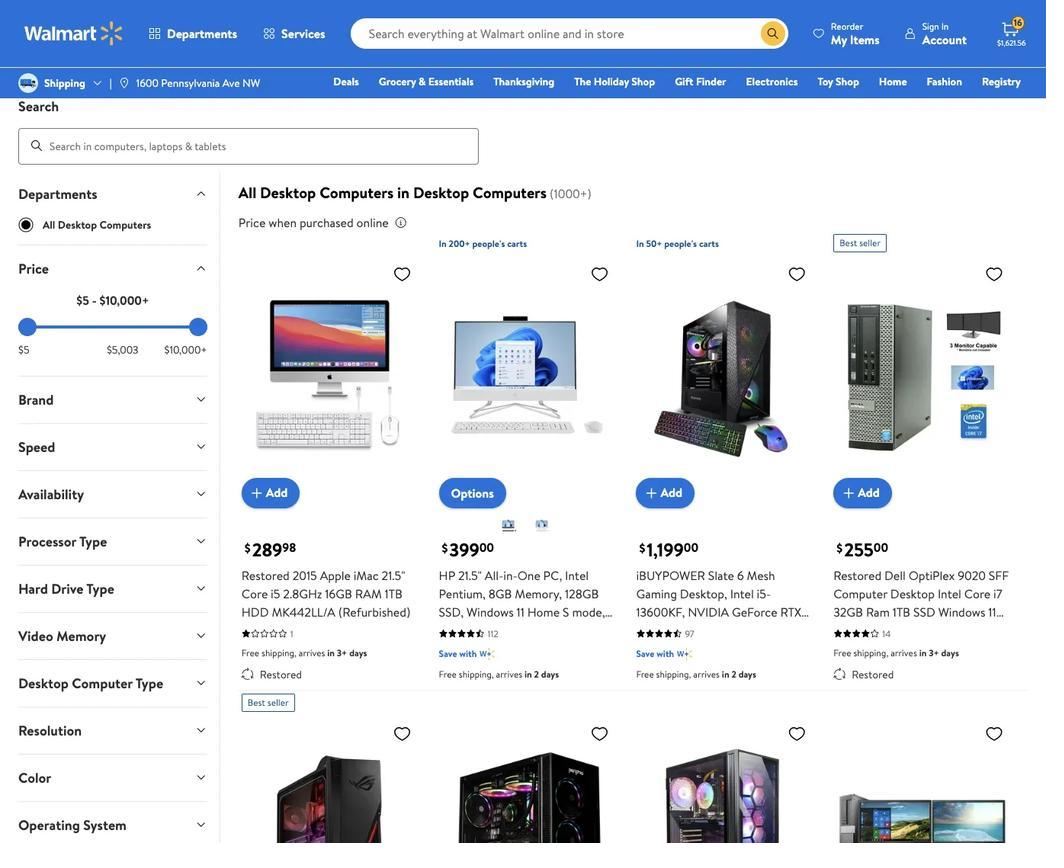 Task type: describe. For each thing, give the bounding box(es) containing it.
hp
[[439, 567, 456, 584]]

departments inside popup button
[[167, 25, 237, 42]]

$5 for $5 - $10,000+
[[76, 292, 89, 309]]

monitor
[[416, 50, 458, 66]]

type inside dropdown button
[[79, 532, 107, 551]]

in down dd0143w
[[525, 668, 532, 681]]

restored 2015 apple imac 21.5" core i5 2.8ghz 16gb ram 1tb hdd mk442ll/a (refurbished) image
[[242, 258, 418, 496]]

save with for 1,199
[[637, 647, 675, 660]]

hard drive type
[[18, 580, 114, 599]]

6
[[738, 567, 745, 584]]

operating
[[18, 816, 80, 835]]

desktop computer type button
[[6, 660, 220, 707]]

pc towers with monitor link
[[385, 0, 464, 67]]

gaming desktops link
[[110, 0, 189, 67]]

availability tab
[[6, 471, 220, 518]]

free down hdd
[[242, 647, 260, 660]]

sff
[[989, 567, 1010, 584]]

availability
[[18, 485, 84, 504]]

pc towers with monitor image
[[397, 0, 452, 34]]

video
[[18, 627, 53, 646]]

video memory tab
[[6, 613, 220, 660]]

free down 4060,
[[637, 668, 654, 681]]

geforce
[[732, 604, 778, 621]]

$5,003
[[107, 342, 139, 358]]

11 inside restored dell optiplex 9020 sff computer desktop intel core i7 32gb ram 1tb ssd windows 11 pro (refurbished)
[[989, 604, 997, 621]]

$ 399 00
[[442, 537, 494, 563]]

hp 21.5" all-in-one pc, intel pentium, 8gb memory, 128gb ssd, windows 11 home s mode, white, 22-dd0143w
[[439, 567, 606, 639]]

$5 for $5
[[18, 342, 29, 358]]

hard drive type tab
[[6, 566, 220, 612]]

search image
[[31, 140, 43, 152]]

deals inside the desktop deals
[[43, 50, 73, 66]]

arrives down the mk442ll/a
[[299, 647, 325, 660]]

desktop towers
[[310, 37, 355, 66]]

s
[[563, 604, 570, 621]]

slate
[[709, 567, 735, 584]]

people's for 1,199
[[665, 237, 697, 250]]

00 for 1,199
[[684, 539, 699, 556]]

i5-
[[757, 586, 772, 602]]

home inside hp 21.5" all-in-one pc, intel pentium, 8gb memory, 128gb ssd, windows 11 home s mode, white, 22-dd0143w
[[528, 604, 560, 621]]

asus rog strix gt15 gaming desktop, intel core i7-12700f, nvidia geforce rtx 3080, 16gb ddr4, 1tb ssd, windows 11, g15cf-wb786 image
[[242, 718, 418, 844]]

operating system button
[[6, 802, 220, 844]]

stgaubron gaming desktop pc, intel core i7 3.4g up to 3.9g, 32g ram, 1t ssd, geforce gtx 1660 super 6g gddr6, 600m wifi, bt 5.0, rgb fan x 6, rgb keyboard&mouse&mouse pad, rgb bt sound bar, w10h64 image
[[637, 718, 813, 844]]

ibuypower slate 6 mesh gaming desktop, intel i5- 13600kf, nvidia geforce rtx 4060, 16gb ddr5, 1tb nvme ssd, liquid cooled, rgb, windows 11 home 64-bit, slatemshi5n4602
[[637, 567, 802, 694]]

free down white,
[[439, 668, 457, 681]]

periphio firestorm prebuilt gaming pc | amd ryzen 5 5600x (4.6ghz turbo) | radeon rx 6600 (8gb) | 1tb m.2 nvme ssd | 16gb ddr4 ram | windows 10 gaming desktop computer | wifi + bt image
[[439, 718, 615, 844]]

21.5" inside hp 21.5" all-in-one pc, intel pentium, 8gb memory, 128gb ssd, windows 11 home s mode, white, 22-dd0143w
[[459, 567, 482, 584]]

with inside pc towers with monitor
[[390, 50, 413, 66]]

deals link
[[327, 73, 366, 90]]

all-in-one desktops image
[[214, 0, 269, 34]]

1 desktops from the left
[[125, 50, 174, 66]]

drive
[[51, 580, 84, 599]]

grocery
[[379, 74, 416, 89]]

fashion link
[[921, 73, 970, 90]]

departments button
[[6, 171, 220, 217]]

thanksgiving
[[494, 74, 555, 89]]

home inside 'ibuypower slate 6 mesh gaming desktop, intel i5- 13600kf, nvidia geforce rtx 4060, 16gb ddr5, 1tb nvme ssd, liquid cooled, rgb, windows 11 home 64-bit, slatemshi5n4602'
[[698, 659, 730, 676]]

my
[[832, 31, 848, 48]]

$5 - $10,000+
[[76, 292, 149, 309]]

electronics link
[[740, 73, 805, 90]]

home link
[[873, 73, 915, 90]]

desktop inside dropdown button
[[18, 674, 69, 693]]

0 horizontal spatial best
[[248, 696, 265, 709]]

in inside sign in account
[[942, 19, 949, 32]]

restored 2015 apple imac 21.5" core i5 2.8ghz 16gb ram 1tb hdd mk442ll/a (refurbished)
[[242, 567, 411, 621]]

in left 64-
[[722, 668, 730, 681]]

towers for pc
[[415, 37, 452, 54]]

shop all desktops
[[674, 37, 724, 66]]

sign in to add to favorites list, restored 2015 apple imac 21.5" core i5 2.8ghz 16gb ram 1tb hdd mk442ll/a (refurbished) image
[[393, 264, 412, 284]]

restored for restored 2015 apple imac 21.5" core i5 2.8ghz 16gb ram 1tb hdd mk442ll/a (refurbished)
[[242, 567, 290, 584]]

14
[[883, 628, 892, 641]]

399
[[450, 537, 480, 563]]

memory,
[[515, 586, 562, 602]]

|
[[110, 76, 112, 91]]

Search in computers, laptops & tablets search field
[[18, 128, 479, 165]]

gaming desktops image
[[122, 0, 177, 34]]

with for 399
[[460, 647, 477, 660]]

resolution tab
[[6, 708, 220, 754]]

white,
[[439, 622, 473, 639]]

hdd
[[242, 604, 269, 621]]

16gb inside 'ibuypower slate 6 mesh gaming desktop, intel i5- 13600kf, nvidia geforce rtx 4060, 16gb ddr5, 1tb nvme ssd, liquid cooled, rgb, windows 11 home 64-bit, slatemshi5n4602'
[[671, 622, 698, 639]]

0 horizontal spatial best seller
[[248, 696, 289, 709]]

0 vertical spatial best seller
[[840, 236, 881, 249]]

0 horizontal spatial shop
[[632, 74, 656, 89]]

21.5" inside the restored 2015 apple imac 21.5" core i5 2.8ghz 16gb ram 1tb hdd mk442ll/a (refurbished)
[[382, 567, 406, 584]]

memory
[[56, 627, 106, 646]]

3 desktops from the left
[[491, 50, 540, 66]]

1 horizontal spatial seller
[[860, 236, 881, 249]]

free shipping, arrives in 2 days for 399
[[439, 668, 559, 681]]

computers for all desktop computers
[[100, 217, 151, 232]]

Search search field
[[351, 18, 789, 49]]

2 for 399
[[535, 668, 539, 681]]

slatemshi5n4602
[[637, 677, 732, 694]]

hard
[[18, 580, 48, 599]]

liquid
[[664, 641, 696, 657]]

desktop towers image
[[305, 0, 360, 34]]

arrives down 112
[[496, 668, 523, 681]]

$ for 399
[[442, 540, 448, 557]]

0 vertical spatial $10,000+
[[100, 292, 149, 309]]

imac
[[354, 567, 379, 584]]

price for price when purchased online
[[239, 214, 266, 231]]

core inside restored dell optiplex 9020 sff computer desktop intel core i7 32gb ram 1tb ssd windows 11 pro (refurbished)
[[965, 586, 991, 602]]

when
[[269, 214, 297, 231]]

1 add from the left
[[266, 485, 288, 502]]

price tab
[[6, 245, 220, 292]]

sign in to add to favorites list, asus rog strix gt15 gaming desktop, intel core i7-12700f, nvidia geforce rtx 3080, 16gb ddr4, 1tb ssd, windows 11, g15cf-wb786 image
[[393, 725, 412, 744]]

add button for 255
[[834, 478, 893, 509]]

ram
[[355, 586, 382, 602]]

desktop up when
[[260, 182, 316, 203]]

mk442ll/a
[[272, 604, 336, 621]]

in 200+ people's carts
[[439, 237, 527, 250]]

dell pc computer desktop core i3 3.0ghz 4gb 1tb hd windows 10 w/dual 17" - used image
[[834, 718, 1010, 844]]

shipping, down 1
[[262, 647, 297, 660]]

desktop inside restored dell optiplex 9020 sff computer desktop intel core i7 32gb ram 1tb ssd windows 11 pro (refurbished)
[[891, 586, 935, 602]]

1 horizontal spatial best
[[840, 236, 858, 249]]

1
[[291, 628, 294, 641]]

64-
[[733, 659, 752, 676]]

&
[[419, 74, 426, 89]]

the holiday shop
[[575, 74, 656, 89]]

intel inside restored dell optiplex 9020 sff computer desktop intel core i7 32gb ram 1tb ssd windows 11 pro (refurbished)
[[938, 586, 962, 602]]

0 vertical spatial home
[[880, 74, 908, 89]]

pennsylvania
[[161, 76, 220, 91]]

 image for shipping
[[18, 73, 38, 93]]

snow white image
[[534, 517, 552, 535]]

gaming inside 'ibuypower slate 6 mesh gaming desktop, intel i5- 13600kf, nvidia geforce rtx 4060, 16gb ddr5, 1tb nvme ssd, liquid cooled, rgb, windows 11 home 64-bit, slatemshi5n4602'
[[637, 586, 678, 602]]

apple
[[320, 567, 351, 584]]

in down the mk442ll/a
[[328, 647, 335, 660]]

options
[[451, 485, 494, 502]]

sign
[[923, 19, 940, 32]]

speed button
[[6, 424, 220, 470]]

type for drive
[[86, 580, 114, 599]]

gaming inside gaming desktops
[[129, 37, 170, 54]]

one
[[905, 95, 928, 111]]

ddr5,
[[701, 622, 737, 639]]

in-
[[232, 37, 246, 54]]

free shipping, arrives in 3+ days for 255
[[834, 647, 960, 660]]

00 for 399
[[480, 539, 494, 556]]

sign in to add to favorites list, hp 21.5" all-in-one pc, intel pentium, 8gb memory, 128gb ssd, windows 11 home s mode, white, 22-dd0143w image
[[591, 264, 609, 284]]

restored down 1
[[260, 667, 302, 683]]

cooled,
[[699, 641, 740, 657]]

gift finder link
[[668, 73, 734, 90]]

desktop computer type tab
[[6, 660, 220, 707]]

color tab
[[6, 755, 220, 802]]

desktop right "all desktop computers" radio
[[58, 217, 97, 232]]

sign in to add to favorites list, periphio firestorm prebuilt gaming pc | amd ryzen 5 5600x (4.6ghz turbo) | radeon rx 6600 (8gb) | 1tb m.2 nvme ssd | 16gb ddr4 ram | windows 10 gaming desktop computer | wifi + bt image
[[591, 725, 609, 744]]

desktop deals link
[[18, 0, 98, 67]]

operating system tab
[[6, 802, 220, 844]]

desktop,
[[680, 586, 728, 602]]

intel for 1,199
[[731, 586, 754, 602]]

walmart+ link
[[969, 95, 1029, 111]]

sign in to add to favorites list, ibuypower slate 6 mesh gaming desktop, intel i5-13600kf, nvidia geforce rtx 4060, 16gb ddr5, 1tb nvme ssd, liquid cooled, rgb, windows 11 home 64-bit, slatemshi5n4602 image
[[788, 264, 807, 284]]

save for 1,199
[[637, 647, 655, 660]]

legal information image
[[395, 216, 407, 229]]

9020
[[959, 567, 986, 584]]

200+
[[449, 237, 471, 250]]

services
[[282, 25, 326, 42]]

add button for 1,199
[[637, 478, 695, 509]]

98
[[283, 539, 296, 556]]

one inside hp 21.5" all-in-one pc, intel pentium, 8gb memory, 128gb ssd, windows 11 home s mode, white, 22-dd0143w
[[518, 567, 541, 584]]

shipping, down walmart plus image at left
[[459, 668, 494, 681]]

pc
[[397, 37, 413, 54]]

speed tab
[[6, 424, 220, 470]]

finder
[[697, 74, 727, 89]]

color
[[18, 769, 51, 788]]

2 for 1,199
[[732, 668, 737, 681]]

desktop computer type
[[18, 674, 163, 693]]

all desktop computers
[[43, 217, 151, 232]]

4 desktops from the left
[[674, 50, 724, 66]]

2.8ghz
[[283, 586, 322, 602]]

2 horizontal spatial computers
[[473, 182, 547, 203]]

registry link
[[976, 73, 1029, 90]]

towers for desktop
[[314, 50, 351, 66]]

people's for 399
[[473, 237, 505, 250]]

system
[[83, 816, 127, 835]]

type for computer
[[136, 674, 163, 693]]

desktop down 'desktop deals' image
[[36, 37, 80, 54]]

save for 399
[[439, 647, 458, 660]]

gift finder
[[675, 74, 727, 89]]

departments tab
[[6, 171, 220, 217]]

core inside the restored 2015 apple imac 21.5" core i5 2.8ghz 16gb ram 1tb hdd mk442ll/a (refurbished)
[[242, 586, 268, 602]]

save with for 399
[[439, 647, 477, 660]]

desktop deals image
[[31, 0, 85, 34]]

windows inside 'ibuypower slate 6 mesh gaming desktop, intel i5- 13600kf, nvidia geforce rtx 4060, 16gb ddr5, 1tb nvme ssd, liquid cooled, rgb, windows 11 home 64-bit, slatemshi5n4602'
[[637, 659, 684, 676]]

1 vertical spatial deals
[[334, 74, 359, 89]]

hard drive type button
[[6, 566, 220, 612]]



Task type: vqa. For each thing, say whether or not it's contained in the screenshot.
Programs
no



Task type: locate. For each thing, give the bounding box(es) containing it.
$ left 289
[[245, 540, 251, 557]]

computers
[[320, 182, 394, 203], [473, 182, 547, 203], [100, 217, 151, 232]]

8gb
[[489, 586, 512, 602]]

1 21.5" from the left
[[382, 567, 406, 584]]

home up one
[[880, 74, 908, 89]]

1 people's from the left
[[473, 237, 505, 250]]

holiday
[[594, 74, 629, 89]]

1 vertical spatial one
[[518, 567, 541, 584]]

$ for 1,199
[[640, 540, 646, 557]]

computer accessories
[[576, 37, 638, 66]]

options link
[[439, 478, 506, 509]]

intel for 399
[[565, 567, 589, 584]]

11
[[517, 604, 525, 621], [989, 604, 997, 621], [687, 659, 695, 676]]

all- inside hp 21.5" all-in-one pc, intel pentium, 8gb memory, 128gb ssd, windows 11 home s mode, white, 22-dd0143w
[[485, 567, 504, 584]]

core up hdd
[[242, 586, 268, 602]]

days
[[350, 647, 367, 660], [942, 647, 960, 660], [542, 668, 559, 681], [739, 668, 757, 681]]

2 horizontal spatial 1tb
[[893, 604, 911, 621]]

(refurbished)
[[339, 604, 411, 621], [856, 622, 928, 639]]

0 horizontal spatial deals
[[43, 50, 73, 66]]

jet black image
[[501, 517, 519, 535]]

desktops inside all-in-one desktops
[[216, 50, 266, 66]]

shipping
[[44, 76, 85, 91]]

carts for 1,199
[[700, 237, 719, 250]]

1 horizontal spatial in
[[637, 237, 644, 250]]

32gb
[[834, 604, 864, 621]]

3 00 from the left
[[874, 539, 889, 556]]

restored dell optiplex 9020 sff computer desktop intel core i7 32gb ram 1tb ssd windows 11 pro (refurbished) image
[[834, 258, 1010, 496]]

4060,
[[637, 622, 668, 639]]

0 vertical spatial deals
[[43, 50, 73, 66]]

0 horizontal spatial ssd,
[[439, 604, 464, 621]]

arrives down 14
[[891, 647, 918, 660]]

ssd, inside hp 21.5" all-in-one pc, intel pentium, 8gb memory, 128gb ssd, windows 11 home s mode, white, 22-dd0143w
[[439, 604, 464, 621]]

$ left 255
[[837, 540, 843, 557]]

ibuypower slate 6 mesh gaming desktop, intel i5-13600kf, nvidia geforce rtx 4060, 16gb ddr5, 1tb nvme ssd, liquid cooled, rgb, windows 11 home 64-bit, slatemshi5n4602 image
[[637, 258, 813, 496]]

1tb inside 'ibuypower slate 6 mesh gaming desktop, intel i5- 13600kf, nvidia geforce rtx 4060, 16gb ddr5, 1tb nvme ssd, liquid cooled, rgb, windows 11 home 64-bit, slatemshi5n4602'
[[740, 622, 758, 639]]

1 horizontal spatial save
[[637, 647, 655, 660]]

1 vertical spatial 1tb
[[893, 604, 911, 621]]

add up $ 255 00
[[859, 485, 880, 502]]

1 save with from the left
[[439, 647, 477, 660]]

computer up resolution dropdown button
[[72, 674, 133, 693]]

00 inside $ 1,199 00
[[684, 539, 699, 556]]

the
[[575, 74, 592, 89]]

people's right 50+
[[665, 237, 697, 250]]

computer down computer accessories image
[[580, 37, 635, 54]]

2 horizontal spatial all
[[707, 37, 721, 54]]

2 down dd0143w
[[535, 668, 539, 681]]

thanksgiving link
[[487, 73, 562, 90]]

intel down optiplex
[[938, 586, 962, 602]]

processor
[[18, 532, 76, 551]]

windows right ssd
[[939, 604, 986, 621]]

 image for 1600 pennsylvania ave nw
[[118, 77, 130, 89]]

1 vertical spatial departments
[[18, 184, 97, 203]]

1 horizontal spatial 2
[[732, 668, 737, 681]]

in for 399
[[439, 237, 447, 250]]

ssd
[[914, 604, 936, 621]]

add to cart image for 1,199
[[643, 484, 661, 502]]

departments button
[[136, 15, 250, 52]]

restored inside restored desktops
[[492, 37, 540, 54]]

0 horizontal spatial price
[[18, 259, 49, 278]]

2 left bit,
[[732, 668, 737, 681]]

0 horizontal spatial $10,000+
[[100, 292, 149, 309]]

in left 50+
[[637, 237, 644, 250]]

rgb,
[[743, 641, 770, 657]]

2 00 from the left
[[684, 539, 699, 556]]

0 horizontal spatial free shipping, arrives in 3+ days
[[242, 647, 367, 660]]

add button up 1,199
[[637, 478, 695, 509]]

with left walmart plus icon
[[657, 647, 675, 660]]

1600
[[136, 76, 159, 91]]

restored for restored desktops
[[492, 37, 540, 54]]

home down memory, at the bottom of the page
[[528, 604, 560, 621]]

all right "all desktop computers" radio
[[43, 217, 55, 232]]

people's right 200+
[[473, 237, 505, 250]]

type right processor
[[79, 532, 107, 551]]

home down cooled,
[[698, 659, 730, 676]]

price inside dropdown button
[[18, 259, 49, 278]]

2 desktops from the left
[[216, 50, 266, 66]]

speed
[[18, 438, 55, 457]]

intel down 6
[[731, 586, 754, 602]]

0 horizontal spatial people's
[[473, 237, 505, 250]]

1 3+ from the left
[[337, 647, 347, 660]]

ssd,
[[439, 604, 464, 621], [637, 641, 661, 657]]

debit
[[930, 95, 956, 111]]

restored down 14
[[852, 667, 895, 683]]

16gb inside the restored 2015 apple imac 21.5" core i5 2.8ghz 16gb ram 1tb hdd mk442ll/a (refurbished)
[[325, 586, 353, 602]]

$5 left -
[[76, 292, 89, 309]]

$1,621.56
[[998, 37, 1027, 48]]

$ inside '$ 289 98'
[[245, 540, 251, 557]]

16gb up liquid
[[671, 622, 698, 639]]

gaming down gaming desktops image
[[129, 37, 170, 54]]

2 save with from the left
[[637, 647, 675, 660]]

all for all desktop computers
[[43, 217, 55, 232]]

2 horizontal spatial 11
[[989, 604, 997, 621]]

all down shop all desktops image
[[707, 37, 721, 54]]

ibuypower
[[637, 567, 706, 584]]

computer inside desktop computer type dropdown button
[[72, 674, 133, 693]]

brand tab
[[6, 377, 220, 423]]

0 horizontal spatial one
[[246, 37, 269, 54]]

2 3+ from the left
[[929, 647, 940, 660]]

all-
[[213, 37, 232, 54], [485, 567, 504, 584]]

free shipping, arrives in 3+ days down 14
[[834, 647, 960, 660]]

dd0143w
[[494, 622, 541, 639]]

1 horizontal spatial add to cart image
[[643, 484, 661, 502]]

1 horizontal spatial departments
[[167, 25, 237, 42]]

1 horizontal spatial computer
[[580, 37, 635, 54]]

$5 up brand
[[18, 342, 29, 358]]

(1000+)
[[550, 185, 592, 202]]

11 down i7
[[989, 604, 997, 621]]

2 vertical spatial 1tb
[[740, 622, 758, 639]]

windows up "22-"
[[467, 604, 514, 621]]

0 horizontal spatial computers
[[100, 217, 151, 232]]

in 50+ people's carts
[[637, 237, 719, 250]]

0 horizontal spatial 21.5"
[[382, 567, 406, 584]]

restored desktops image
[[488, 0, 543, 34]]

all down search in computers, laptops & tablets search box
[[239, 182, 257, 203]]

ssd, up white,
[[439, 604, 464, 621]]

1 horizontal spatial  image
[[118, 77, 130, 89]]

1 horizontal spatial add button
[[637, 478, 695, 509]]

2 horizontal spatial add to cart image
[[840, 484, 859, 502]]

1 horizontal spatial windows
[[637, 659, 684, 676]]

2 2 from the left
[[732, 668, 737, 681]]

2 horizontal spatial computer
[[834, 586, 888, 602]]

0 vertical spatial seller
[[860, 236, 881, 249]]

shop down shop all desktops image
[[677, 37, 704, 54]]

11 up slatemshi5n4602
[[687, 659, 695, 676]]

$ inside $ 255 00
[[837, 540, 843, 557]]

2 horizontal spatial 00
[[874, 539, 889, 556]]

pentium,
[[439, 586, 486, 602]]

2
[[535, 668, 539, 681], [732, 668, 737, 681]]

Walmart Site-Wide search field
[[351, 18, 789, 49]]

restored dell optiplex 9020 sff computer desktop intel core i7 32gb ram 1tb ssd windows 11 pro (refurbished)
[[834, 567, 1010, 639]]

1 horizontal spatial intel
[[731, 586, 754, 602]]

2 $ from the left
[[442, 540, 448, 557]]

restored inside restored dell optiplex 9020 sff computer desktop intel core i7 32gb ram 1tb ssd windows 11 pro (refurbished)
[[834, 567, 882, 584]]

walmart plus image
[[678, 647, 693, 662]]

price for price
[[18, 259, 49, 278]]

0 horizontal spatial seller
[[268, 696, 289, 709]]

0 horizontal spatial 2
[[535, 668, 539, 681]]

3 add from the left
[[859, 485, 880, 502]]

restored down the restored desktops image
[[492, 37, 540, 54]]

1,199
[[647, 537, 684, 563]]

1 horizontal spatial gaming
[[637, 586, 678, 602]]

arrives down cooled,
[[694, 668, 720, 681]]

0 horizontal spatial 00
[[480, 539, 494, 556]]

1 carts from the left
[[508, 237, 527, 250]]

1 vertical spatial $10,000+
[[164, 342, 207, 358]]

in left 200+
[[439, 237, 447, 250]]

1 horizontal spatial computers
[[320, 182, 394, 203]]

free down pro
[[834, 647, 852, 660]]

1 free shipping, arrives in 3+ days from the left
[[242, 647, 367, 660]]

1 save from the left
[[439, 647, 458, 660]]

add to cart image up 289
[[248, 484, 266, 502]]

processor type tab
[[6, 519, 220, 565]]

online
[[357, 214, 389, 231]]

1 horizontal spatial free shipping, arrives in 3+ days
[[834, 647, 960, 660]]

desktops up thanksgiving link
[[491, 50, 540, 66]]

all inside shop all desktops
[[707, 37, 721, 54]]

1 horizontal spatial core
[[965, 586, 991, 602]]

type inside tab
[[86, 580, 114, 599]]

search
[[18, 97, 59, 116]]

save down 4060,
[[637, 647, 655, 660]]

shop inside shop all desktops
[[677, 37, 704, 54]]

desktops up ave
[[216, 50, 266, 66]]

 image up search on the left top of page
[[18, 73, 38, 93]]

2 add from the left
[[661, 485, 683, 502]]

2 horizontal spatial add
[[859, 485, 880, 502]]

gaming up 13600kf,
[[637, 586, 678, 602]]

11 inside hp 21.5" all-in-one pc, intel pentium, 8gb memory, 128gb ssd, windows 11 home s mode, white, 22-dd0143w
[[517, 604, 525, 621]]

2 add to cart image from the left
[[643, 484, 661, 502]]

0 horizontal spatial free shipping, arrives in 2 days
[[439, 668, 559, 681]]

computers for all desktop computers in desktop computers (1000+)
[[320, 182, 394, 203]]

towers
[[415, 37, 452, 54], [314, 50, 351, 66]]

2 free shipping, arrives in 3+ days from the left
[[834, 647, 960, 660]]

0 vertical spatial one
[[246, 37, 269, 54]]

one down 'all-in-one desktops' image
[[246, 37, 269, 54]]

shipping, down walmart plus icon
[[657, 668, 692, 681]]

optiplex
[[909, 567, 956, 584]]

windows inside restored dell optiplex 9020 sff computer desktop intel core i7 32gb ram 1tb ssd windows 11 pro (refurbished)
[[939, 604, 986, 621]]

128gb
[[565, 586, 599, 602]]

3 $ from the left
[[640, 540, 646, 557]]

hp 21.5" all-in-one pc, intel pentium, 8gb memory, 128gb ssd, windows 11 home s mode, white, 22-dd0143w image
[[439, 258, 615, 496]]

in right sign
[[942, 19, 949, 32]]

$10,000+ right $5,003
[[164, 342, 207, 358]]

-
[[92, 292, 97, 309]]

1 $ from the left
[[245, 540, 251, 557]]

00 for 255
[[874, 539, 889, 556]]

2 21.5" from the left
[[459, 567, 482, 584]]

nvme
[[760, 622, 794, 639]]

desktop up 200+
[[413, 182, 470, 203]]

0 horizontal spatial $5
[[18, 342, 29, 358]]

price button
[[6, 245, 220, 292]]

computers up online
[[320, 182, 394, 203]]

with for 1,199
[[657, 647, 675, 660]]

1 add button from the left
[[242, 478, 300, 509]]

1 horizontal spatial people's
[[665, 237, 697, 250]]

4 $ from the left
[[837, 540, 843, 557]]

2 horizontal spatial home
[[880, 74, 908, 89]]

1 vertical spatial all-
[[485, 567, 504, 584]]

0 vertical spatial type
[[79, 532, 107, 551]]

pc,
[[544, 567, 563, 584]]

one up memory, at the bottom of the page
[[518, 567, 541, 584]]

all for all desktop computers in desktop computers (1000+)
[[239, 182, 257, 203]]

computers up price 'tab'
[[100, 217, 151, 232]]

walmart image
[[24, 21, 124, 46]]

type right drive on the bottom left of page
[[86, 580, 114, 599]]

00 inside $ 399 00
[[480, 539, 494, 556]]

i7
[[994, 586, 1003, 602]]

add for 1,199
[[661, 485, 683, 502]]

3+
[[337, 647, 347, 660], [929, 647, 940, 660]]

1 2 from the left
[[535, 668, 539, 681]]

video memory
[[18, 627, 106, 646]]

(refurbished) inside restored dell optiplex 9020 sff computer desktop intel core i7 32gb ram 1tb ssd windows 11 pro (refurbished)
[[856, 622, 928, 639]]

save down white,
[[439, 647, 458, 660]]

towers up deals link
[[314, 50, 351, 66]]

1tb inside restored dell optiplex 9020 sff computer desktop intel core i7 32gb ram 1tb ssd windows 11 pro (refurbished)
[[893, 604, 911, 621]]

1 00 from the left
[[480, 539, 494, 556]]

0 vertical spatial $5
[[76, 292, 89, 309]]

0 vertical spatial all
[[707, 37, 721, 54]]

1 horizontal spatial $10,000+
[[164, 342, 207, 358]]

color button
[[6, 755, 220, 802]]

towers inside desktop towers
[[314, 50, 351, 66]]

0 horizontal spatial computer
[[72, 674, 133, 693]]

2 free shipping, arrives in 2 days from the left
[[637, 668, 757, 681]]

1 horizontal spatial home
[[698, 659, 730, 676]]

all-in-one desktops link
[[201, 0, 281, 67]]

0 vertical spatial (refurbished)
[[339, 604, 411, 621]]

0 vertical spatial best
[[840, 236, 858, 249]]

computer accessories link
[[568, 0, 647, 67]]

0 horizontal spatial intel
[[565, 567, 589, 584]]

 image right | on the top left of the page
[[118, 77, 130, 89]]

2 core from the left
[[965, 586, 991, 602]]

3 add to cart image from the left
[[840, 484, 859, 502]]

video memory button
[[6, 613, 220, 660]]

computers up in 200+ people's carts
[[473, 182, 547, 203]]

account
[[923, 31, 968, 48]]

desktop deals
[[36, 37, 80, 66]]

2 horizontal spatial shop
[[836, 74, 860, 89]]

0 horizontal spatial add button
[[242, 478, 300, 509]]

computer inside restored dell optiplex 9020 sff computer desktop intel core i7 32gb ram 1tb ssd windows 11 pro (refurbished)
[[834, 586, 888, 602]]

1 horizontal spatial 1tb
[[740, 622, 758, 639]]

3 add button from the left
[[834, 478, 893, 509]]

save with down white,
[[439, 647, 477, 660]]

22-
[[476, 622, 494, 639]]

core
[[242, 586, 268, 602], [965, 586, 991, 602]]

0 horizontal spatial with
[[390, 50, 413, 66]]

electronics
[[747, 74, 798, 89]]

carts for 399
[[508, 237, 527, 250]]

2 vertical spatial all
[[43, 217, 55, 232]]

all- down 'all-in-one desktops' image
[[213, 37, 232, 54]]

deals up shipping
[[43, 50, 73, 66]]

registry one debit
[[905, 74, 1022, 111]]

1 horizontal spatial one
[[518, 567, 541, 584]]

1 vertical spatial seller
[[268, 696, 289, 709]]

items
[[851, 31, 880, 48]]

desktop down desktop towers image
[[310, 37, 355, 54]]

essentials
[[429, 74, 474, 89]]

add to cart image
[[248, 484, 266, 502], [643, 484, 661, 502], [840, 484, 859, 502]]

sign in to add to favorites list, stgaubron gaming desktop pc, intel core i7 3.4g up to 3.9g, 32g ram, 1t ssd, geforce gtx 1660 super 6g gddr6, 600m wifi, bt 5.0, rgb fan x 6, rgb keyboard&mouse&mouse pad, rgb bt sound bar, w10h64 image
[[788, 725, 807, 744]]

towers inside pc towers with monitor
[[415, 37, 452, 54]]

3+ down ssd
[[929, 647, 940, 660]]

sign in to add to favorites list, dell pc computer desktop core i3 3.0ghz 4gb 1tb hd windows 10 w/dual 17" - used image
[[986, 725, 1004, 744]]

walmart plus image
[[480, 647, 496, 662]]

1tb left ssd
[[893, 604, 911, 621]]

1 horizontal spatial add
[[661, 485, 683, 502]]

1tb down geforce
[[740, 622, 758, 639]]

price
[[239, 214, 266, 231], [18, 259, 49, 278]]

grocery & essentials link
[[372, 73, 481, 90]]

0 vertical spatial departments
[[167, 25, 237, 42]]

all
[[707, 37, 721, 54], [239, 182, 257, 203], [43, 217, 55, 232]]

windows down liquid
[[637, 659, 684, 676]]

0 horizontal spatial 1tb
[[385, 586, 403, 602]]

windows inside hp 21.5" all-in-one pc, intel pentium, 8gb memory, 128gb ssd, windows 11 home s mode, white, 22-dd0143w
[[467, 604, 514, 621]]

restored
[[492, 37, 540, 54], [242, 567, 290, 584], [834, 567, 882, 584], [260, 667, 302, 683], [852, 667, 895, 683]]

1 vertical spatial $5
[[18, 342, 29, 358]]

2 carts from the left
[[700, 237, 719, 250]]

intel inside 'ibuypower slate 6 mesh gaming desktop, intel i5- 13600kf, nvidia geforce rtx 4060, 16gb ddr5, 1tb nvme ssd, liquid cooled, rgb, windows 11 home 64-bit, slatemshi5n4602'
[[731, 586, 754, 602]]

1 vertical spatial best
[[248, 696, 265, 709]]

shop all desktops image
[[671, 0, 726, 34]]

price down "all desktop computers" radio
[[18, 259, 49, 278]]

search icon image
[[767, 27, 780, 40]]

$5 range field
[[18, 325, 207, 329]]

1 vertical spatial best seller
[[248, 696, 289, 709]]

add to cart image for 255
[[840, 484, 859, 502]]

2 people's from the left
[[665, 237, 697, 250]]

21.5" right imac
[[382, 567, 406, 584]]

add to cart image up 255
[[840, 484, 859, 502]]

1 vertical spatial price
[[18, 259, 49, 278]]

shipping, down 14
[[854, 647, 889, 660]]

$ inside $ 1,199 00
[[640, 540, 646, 557]]

21.5" up pentium,
[[459, 567, 482, 584]]

desktop up ssd
[[891, 586, 935, 602]]

best
[[840, 236, 858, 249], [248, 696, 265, 709]]

add to cart image up 1,199
[[643, 484, 661, 502]]

1 horizontal spatial 16gb
[[671, 622, 698, 639]]

shop all desktops link
[[659, 0, 739, 67]]

3+ for 289
[[337, 647, 347, 660]]

brand button
[[6, 377, 220, 423]]

All Desktop Computers radio
[[18, 217, 34, 232]]

Search search field
[[0, 97, 1047, 165]]

0 horizontal spatial all
[[43, 217, 55, 232]]

carts right 200+
[[508, 237, 527, 250]]

add for 255
[[859, 485, 880, 502]]

1 vertical spatial computer
[[834, 586, 888, 602]]

ssd, inside 'ibuypower slate 6 mesh gaming desktop, intel i5- 13600kf, nvidia geforce rtx 4060, 16gb ddr5, 1tb nvme ssd, liquid cooled, rgb, windows 11 home 64-bit, slatemshi5n4602'
[[637, 641, 661, 657]]

0 horizontal spatial add
[[266, 485, 288, 502]]

112
[[488, 628, 499, 641]]

best seller
[[840, 236, 881, 249], [248, 696, 289, 709]]

2 add button from the left
[[637, 478, 695, 509]]

all- inside all-in-one desktops
[[213, 37, 232, 54]]

1 horizontal spatial price
[[239, 214, 266, 231]]

restored down 255
[[834, 567, 882, 584]]

intel inside hp 21.5" all-in-one pc, intel pentium, 8gb memory, 128gb ssd, windows 11 home s mode, white, 22-dd0143w
[[565, 567, 589, 584]]

restored for restored dell optiplex 9020 sff computer desktop intel core i7 32gb ram 1tb ssd windows 11 pro (refurbished)
[[834, 567, 882, 584]]

1 horizontal spatial free shipping, arrives in 2 days
[[637, 668, 757, 681]]

1 horizontal spatial $5
[[76, 292, 89, 309]]

16gb down apple
[[325, 586, 353, 602]]

2015
[[293, 567, 317, 584]]

(refurbished) inside the restored 2015 apple imac 21.5" core i5 2.8ghz 16gb ram 1tb hdd mk442ll/a (refurbished)
[[339, 604, 411, 621]]

0 vertical spatial 1tb
[[385, 586, 403, 602]]

$ for 255
[[837, 540, 843, 557]]

one inside all-in-one desktops
[[246, 37, 269, 54]]

2 horizontal spatial in
[[942, 19, 949, 32]]

intel up 128gb
[[565, 567, 589, 584]]

1 vertical spatial 16gb
[[671, 622, 698, 639]]

0 horizontal spatial save with
[[439, 647, 477, 660]]

save with down 4060,
[[637, 647, 675, 660]]

price left when
[[239, 214, 266, 231]]

mesh
[[747, 567, 776, 584]]

0 horizontal spatial all-
[[213, 37, 232, 54]]

1 horizontal spatial 00
[[684, 539, 699, 556]]

windows
[[467, 604, 514, 621], [939, 604, 986, 621], [637, 659, 684, 676]]

$10005 range field
[[18, 325, 207, 329]]

reorder my items
[[832, 19, 880, 48]]

type up resolution tab
[[136, 674, 163, 693]]

0 horizontal spatial add to cart image
[[248, 484, 266, 502]]

0 horizontal spatial carts
[[508, 237, 527, 250]]

deals down desktop towers
[[334, 74, 359, 89]]

 image
[[18, 73, 38, 93], [118, 77, 130, 89]]

1 horizontal spatial shop
[[677, 37, 704, 54]]

0 horizontal spatial 3+
[[337, 647, 347, 660]]

$ inside $ 399 00
[[442, 540, 448, 557]]

1 free shipping, arrives in 2 days from the left
[[439, 668, 559, 681]]

price when purchased online
[[239, 214, 389, 231]]

towers right pc
[[415, 37, 452, 54]]

1 horizontal spatial 11
[[687, 659, 695, 676]]

1tb inside the restored 2015 apple imac 21.5" core i5 2.8ghz 16gb ram 1tb hdd mk442ll/a (refurbished)
[[385, 586, 403, 602]]

$ for 289
[[245, 540, 251, 557]]

with up grocery
[[390, 50, 413, 66]]

in up "legal information" icon
[[398, 182, 410, 203]]

$ left 1,199
[[640, 540, 646, 557]]

add up $ 1,199 00 at the right bottom of the page
[[661, 485, 683, 502]]

add button up $ 255 00
[[834, 478, 893, 509]]

0 horizontal spatial (refurbished)
[[339, 604, 411, 621]]

3+ for 255
[[929, 647, 940, 660]]

computer inside computer accessories
[[580, 37, 635, 54]]

$ 289 98
[[245, 537, 296, 563]]

restored inside the restored 2015 apple imac 21.5" core i5 2.8ghz 16gb ram 1tb hdd mk442ll/a (refurbished)
[[242, 567, 290, 584]]

1 core from the left
[[242, 586, 268, 602]]

1 horizontal spatial 3+
[[929, 647, 940, 660]]

computer
[[580, 37, 635, 54], [834, 586, 888, 602], [72, 674, 133, 693]]

operating system
[[18, 816, 127, 835]]

0 horizontal spatial departments
[[18, 184, 97, 203]]

0 vertical spatial computer
[[580, 37, 635, 54]]

in down ssd
[[920, 647, 927, 660]]

free shipping, arrives in 2 days down walmart plus image at left
[[439, 668, 559, 681]]

in for 1,199
[[637, 237, 644, 250]]

1 vertical spatial gaming
[[637, 586, 678, 602]]

1 add to cart image from the left
[[248, 484, 266, 502]]

computer accessories image
[[580, 0, 635, 34]]

00 inside $ 255 00
[[874, 539, 889, 556]]

1 horizontal spatial all
[[239, 182, 257, 203]]

availability button
[[6, 471, 220, 518]]

computer up 32gb
[[834, 586, 888, 602]]

sign in to add to favorites list, restored dell optiplex 9020 sff computer desktop intel core i7 32gb ram 1tb ssd windows 11 pro (refurbished) image
[[986, 264, 1004, 284]]

2 save from the left
[[637, 647, 655, 660]]

11 inside 'ibuypower slate 6 mesh gaming desktop, intel i5- 13600kf, nvidia geforce rtx 4060, 16gb ddr5, 1tb nvme ssd, liquid cooled, rgb, windows 11 home 64-bit, slatemshi5n4602'
[[687, 659, 695, 676]]

accessories
[[576, 50, 638, 66]]

1 vertical spatial ssd,
[[637, 641, 661, 657]]

shop right toy
[[836, 74, 860, 89]]

free shipping, arrives in 2 days for 1,199
[[637, 668, 757, 681]]

departments inside dropdown button
[[18, 184, 97, 203]]

11 up dd0143w
[[517, 604, 525, 621]]

0 horizontal spatial towers
[[314, 50, 351, 66]]

1 horizontal spatial (refurbished)
[[856, 622, 928, 639]]

free shipping, arrives in 3+ days for 289
[[242, 647, 367, 660]]

$10,000+ up '$5' range field
[[100, 292, 149, 309]]

bit,
[[752, 659, 769, 676]]



